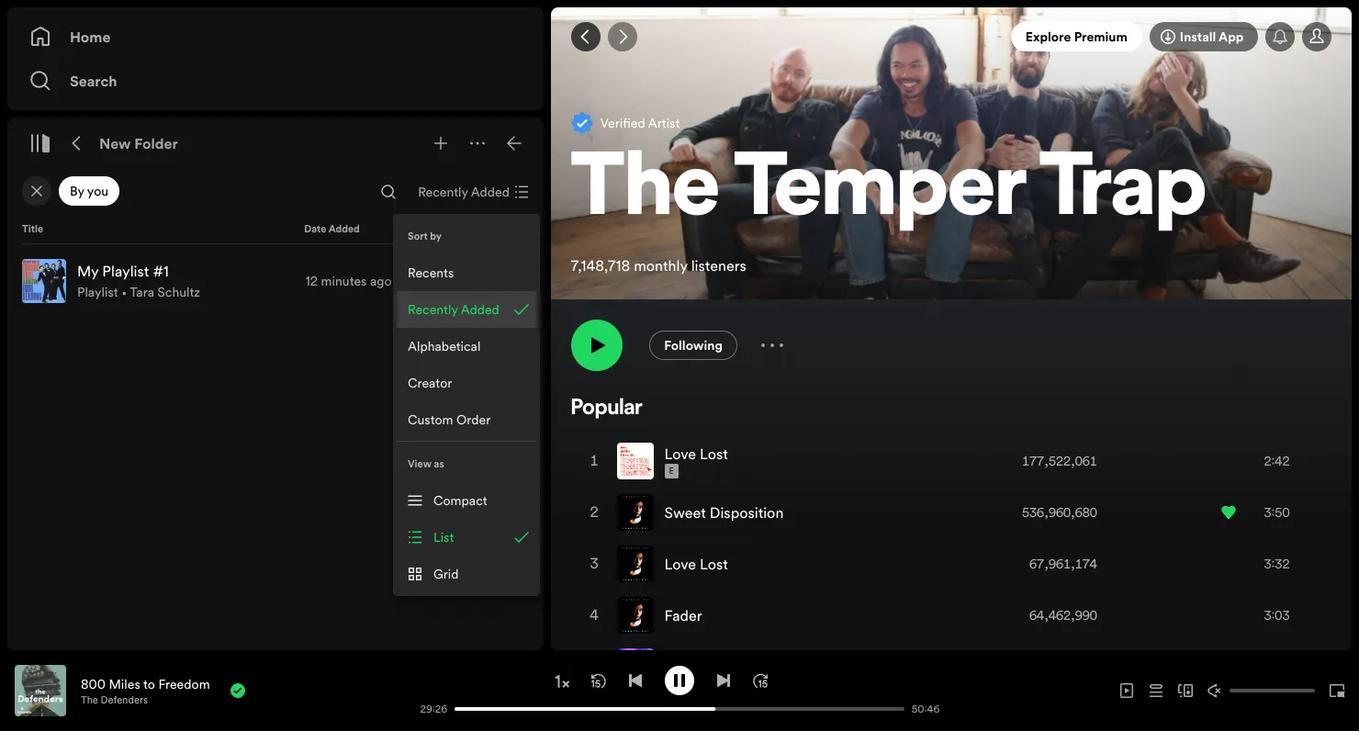 Task type: locate. For each thing, give the bounding box(es) containing it.
1 horizontal spatial the
[[571, 148, 720, 236]]

0 vertical spatial love
[[665, 444, 696, 464]]

love
[[665, 444, 696, 464], [665, 554, 696, 574]]

view
[[408, 457, 432, 471]]

playlist
[[77, 283, 118, 301]]

alphabetical
[[408, 337, 481, 355]]

grid
[[433, 565, 459, 583]]

following button
[[649, 331, 737, 360]]

compact
[[433, 491, 487, 510]]

the defenders link
[[81, 693, 148, 707]]

0 horizontal spatial the
[[81, 693, 98, 707]]

0 vertical spatial recently
[[418, 183, 468, 201]]

explore premium
[[1026, 28, 1128, 46]]

recently inside field
[[418, 183, 468, 201]]

recently added
[[418, 183, 510, 201], [408, 300, 500, 319]]

3:50 cell
[[1222, 488, 1316, 538]]

1 cell from the left
[[587, 642, 602, 692]]

love up e
[[665, 444, 696, 464]]

recently added for recently added, list view field
[[418, 183, 510, 201]]

love lost cell
[[617, 437, 735, 486], [617, 539, 735, 589]]

defenders
[[101, 693, 148, 707]]

by
[[430, 229, 442, 243]]

added up alphabetical button
[[461, 300, 500, 319]]

recently added inside button
[[408, 300, 500, 319]]

previous image
[[628, 673, 643, 687]]

•
[[121, 283, 127, 301]]

new
[[99, 133, 131, 153]]

title
[[22, 222, 43, 236]]

lost right explicit element
[[700, 444, 728, 464]]

by
[[70, 182, 84, 200]]

0 vertical spatial love lost cell
[[617, 437, 735, 486]]

sort by menu
[[393, 214, 540, 442]]

fader
[[665, 606, 702, 626]]

date added
[[304, 222, 360, 236]]

top bar and user menu element
[[551, 7, 1352, 66]]

the inside 800 miles to freedom the defenders
[[81, 693, 98, 707]]

2:42 cell
[[1222, 437, 1316, 486]]

sweet disposition cell
[[617, 488, 791, 538]]

By you checkbox
[[59, 176, 120, 206]]

pause image
[[672, 673, 687, 687]]

1 vertical spatial the
[[81, 693, 98, 707]]

fader cell
[[617, 591, 710, 641]]

800
[[81, 675, 106, 693]]

lost down sweet disposition link at the bottom of the page
[[700, 554, 728, 574]]

1 vertical spatial love lost link
[[665, 554, 728, 574]]

1 vertical spatial lost
[[700, 554, 728, 574]]

list
[[433, 528, 454, 546]]

sweet
[[665, 503, 706, 523]]

following
[[664, 336, 723, 354]]

folder
[[134, 133, 178, 153]]

0 vertical spatial the
[[571, 148, 720, 236]]

list button
[[397, 519, 536, 556]]

group inside main element
[[15, 252, 536, 310]]

love lost link
[[665, 444, 728, 464], [665, 554, 728, 574]]

recently up by
[[418, 183, 468, 201]]

explore premium button
[[1011, 22, 1142, 51]]

view as
[[408, 457, 444, 471]]

love lost cell up fader link
[[617, 539, 735, 589]]

date
[[304, 222, 326, 236]]

2 love lost cell from the top
[[617, 539, 735, 589]]

as
[[434, 457, 444, 471]]

recently added up by
[[418, 183, 510, 201]]

install app link
[[1150, 22, 1259, 51]]

1 love lost cell from the top
[[617, 437, 735, 486]]

go forward image
[[615, 29, 630, 44]]

the temper trap
[[571, 148, 1207, 236]]

explore
[[1026, 28, 1071, 46]]

recently inside button
[[408, 300, 458, 319]]

2 love from the top
[[665, 554, 696, 574]]

1 love from the top
[[665, 444, 696, 464]]

now playing: 800 miles to freedom by the defenders footer
[[15, 665, 411, 716]]

recently added up alphabetical
[[408, 300, 500, 319]]

Recently Added, List view field
[[403, 177, 540, 207]]

lost for love lost e
[[700, 444, 728, 464]]

None search field
[[374, 177, 403, 207]]

love lost cell up sweet at the bottom of the page
[[617, 437, 735, 486]]

to
[[143, 675, 155, 693]]

1 vertical spatial recently added
[[408, 300, 500, 319]]

0 vertical spatial added
[[471, 183, 510, 201]]

premium
[[1074, 28, 1128, 46]]

the left defenders
[[81, 693, 98, 707]]

group
[[15, 252, 536, 310]]

fader link
[[665, 606, 702, 626]]

800 miles to freedom link
[[81, 675, 210, 693]]

next image
[[716, 673, 731, 687]]

2 cell from the left
[[617, 642, 990, 692]]

love lost link down sweet disposition cell
[[665, 554, 728, 574]]

recently down recents
[[408, 300, 458, 319]]

added
[[471, 183, 510, 201], [328, 222, 360, 236], [461, 300, 500, 319]]

e
[[669, 466, 674, 477]]

1 vertical spatial recently
[[408, 300, 458, 319]]

0 vertical spatial lost
[[700, 444, 728, 464]]

alphabetical button
[[397, 328, 536, 365]]

1 vertical spatial love lost cell
[[617, 539, 735, 589]]

player controls element
[[266, 665, 949, 716]]

added right date
[[328, 222, 360, 236]]

2:42
[[1264, 452, 1290, 471]]

recently
[[418, 183, 468, 201], [408, 300, 458, 319]]

love inside "love lost e"
[[665, 444, 696, 464]]

main element
[[7, 7, 544, 650]]

cell
[[587, 642, 602, 692], [617, 642, 990, 692], [1004, 642, 1097, 692], [1222, 642, 1316, 692]]

artist
[[648, 114, 680, 132]]

added inside button
[[461, 300, 500, 319]]

group containing playlist
[[15, 252, 536, 310]]

love lost link up e
[[665, 444, 728, 464]]

0 vertical spatial love lost link
[[665, 444, 728, 464]]

volume off image
[[1208, 683, 1222, 698]]

1 vertical spatial love
[[665, 554, 696, 574]]

the down verified artist
[[571, 148, 720, 236]]

temper
[[734, 148, 1025, 236]]

0 vertical spatial recently added
[[418, 183, 510, 201]]

lost inside "love lost e"
[[700, 444, 728, 464]]

2 love lost link from the top
[[665, 554, 728, 574]]

recently added inside field
[[418, 183, 510, 201]]

the
[[571, 148, 720, 236], [81, 693, 98, 707]]

recently for recently added button
[[408, 300, 458, 319]]

love lost cell for 177,522,061
[[617, 437, 735, 486]]

you
[[87, 182, 108, 200]]

added up recents button
[[471, 183, 510, 201]]

added inside field
[[471, 183, 510, 201]]

2 vertical spatial added
[[461, 300, 500, 319]]

1 lost from the top
[[700, 444, 728, 464]]

trap
[[1039, 148, 1207, 236]]

connect to a device image
[[1178, 683, 1193, 698]]

added for recently added button
[[461, 300, 500, 319]]

search in your library image
[[381, 185, 396, 199]]

now playing view image
[[43, 673, 58, 688]]

tara
[[130, 283, 154, 301]]

custom
[[408, 411, 453, 429]]

recently for recently added, list view field
[[418, 183, 468, 201]]

lost
[[700, 444, 728, 464], [700, 554, 728, 574]]

2 lost from the top
[[700, 554, 728, 574]]

67,961,174
[[1030, 555, 1097, 573]]

love up fader link
[[665, 554, 696, 574]]

7,148,718 monthly listeners
[[571, 255, 746, 275]]



Task type: vqa. For each thing, say whether or not it's contained in the screenshot.
Collection
no



Task type: describe. For each thing, give the bounding box(es) containing it.
home
[[70, 27, 111, 47]]

sweet disposition link
[[665, 503, 784, 523]]

verified
[[600, 114, 645, 132]]

3:03
[[1264, 607, 1290, 625]]

custom order button
[[397, 401, 536, 438]]

home link
[[29, 18, 522, 55]]

lost for love lost
[[700, 554, 728, 574]]

3 cell from the left
[[1004, 642, 1097, 692]]

view as menu
[[393, 442, 540, 596]]

3:32
[[1264, 555, 1290, 573]]

install app
[[1180, 28, 1244, 46]]

7,148,718
[[571, 255, 630, 275]]

install
[[1180, 28, 1216, 46]]

creator
[[408, 374, 452, 392]]

freedom
[[158, 675, 210, 693]]

sort by
[[408, 229, 442, 243]]

50:46
[[912, 702, 940, 716]]

popular
[[571, 398, 643, 420]]

sort
[[408, 229, 428, 243]]

playlist • tara schultz
[[77, 283, 200, 301]]

love lost e
[[665, 444, 728, 477]]

new folder button
[[96, 129, 182, 158]]

love lost
[[665, 554, 728, 574]]

skip forward 15 seconds image
[[753, 673, 768, 687]]

1 vertical spatial added
[[328, 222, 360, 236]]

recents
[[408, 264, 454, 282]]

clear filters image
[[29, 184, 44, 198]]

go back image
[[578, 29, 593, 44]]

search link
[[29, 62, 522, 99]]

love for love lost e
[[665, 444, 696, 464]]

creator button
[[397, 365, 536, 401]]

64,462,990
[[1030, 607, 1097, 625]]

compact button
[[397, 482, 536, 519]]

listeners
[[691, 255, 746, 275]]

3:50
[[1264, 504, 1290, 522]]

recents button
[[397, 254, 536, 291]]

by you
[[70, 182, 108, 200]]

monthly
[[634, 255, 688, 275]]

change speed image
[[553, 672, 571, 691]]

verified artist
[[600, 114, 680, 132]]

explicit element
[[665, 464, 679, 479]]

custom order
[[408, 411, 491, 429]]

1 love lost link from the top
[[665, 444, 728, 464]]

grid button
[[397, 556, 536, 592]]

536,960,680
[[1022, 504, 1097, 522]]

love lost cell for 67,961,174
[[617, 539, 735, 589]]

added for recently added, list view field
[[471, 183, 510, 201]]

love for love lost
[[665, 554, 696, 574]]

29:26
[[420, 702, 447, 716]]

177,522,061
[[1022, 452, 1097, 471]]

app
[[1219, 28, 1244, 46]]

order
[[457, 411, 491, 429]]

sweet disposition
[[665, 503, 784, 523]]

4 cell from the left
[[1222, 642, 1316, 692]]

search
[[70, 71, 117, 91]]

miles
[[109, 675, 140, 693]]

new folder
[[99, 133, 178, 153]]

recently added button
[[397, 291, 536, 328]]

recently added for recently added button
[[408, 300, 500, 319]]

what's new image
[[1273, 29, 1288, 44]]

schultz
[[158, 283, 200, 301]]

800 miles to freedom the defenders
[[81, 675, 210, 707]]

disposition
[[710, 503, 784, 523]]

skip back 15 seconds image
[[591, 673, 606, 687]]

none search field inside main element
[[374, 177, 403, 207]]



